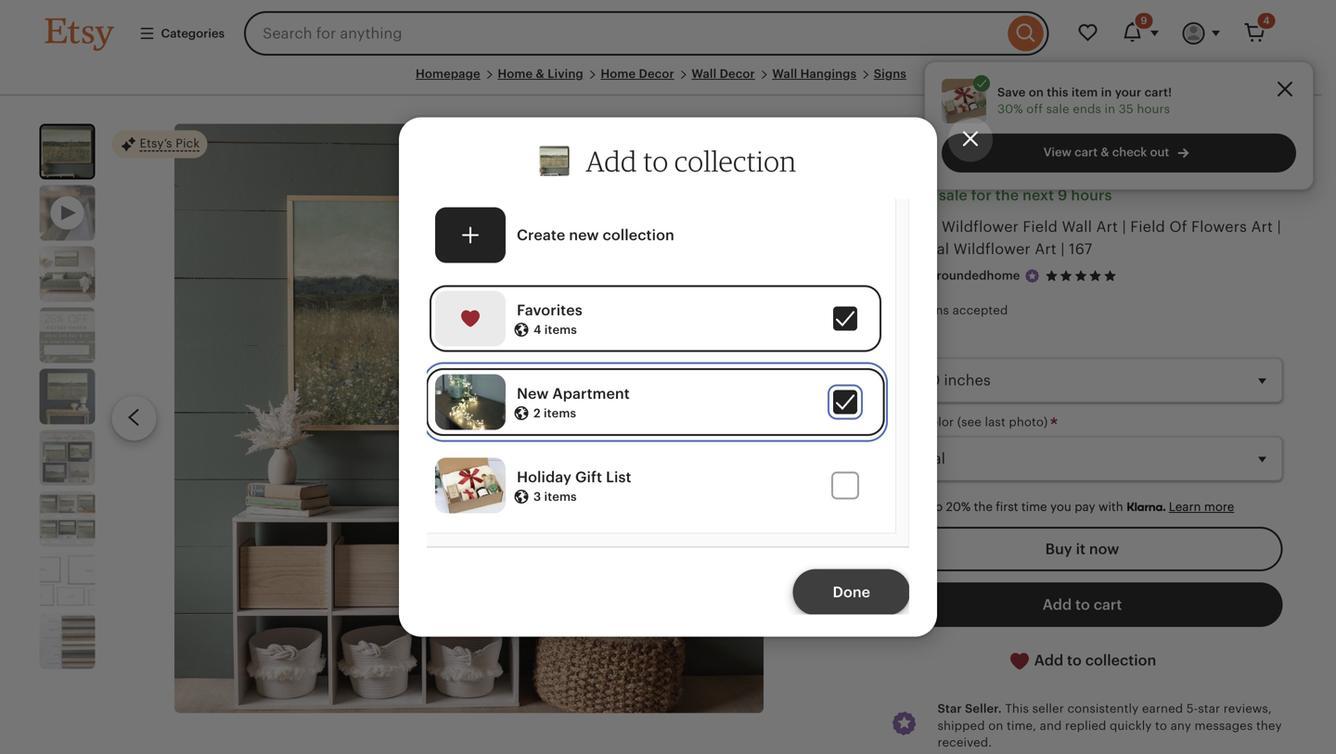 Task type: describe. For each thing, give the bounding box(es) containing it.
new
[[569, 227, 599, 244]]

1 horizontal spatial art
[[1096, 219, 1118, 235]]

any
[[1171, 719, 1191, 733]]

25% off sale for the next 9 hours
[[882, 187, 1112, 204]]

this seller consistently earned 5-star reviews, shipped on time, and replied quickly to any messages they received.
[[938, 702, 1282, 750]]

color
[[922, 415, 954, 429]]

1 vertical spatial wildflower
[[954, 241, 1031, 258]]

(see
[[957, 415, 982, 429]]

0 horizontal spatial art
[[1035, 241, 1057, 258]]

to inside this seller consistently earned 5-star reviews, shipped on time, and replied quickly to any messages they received.
[[1155, 719, 1167, 733]]

seller
[[1032, 702, 1064, 716]]

view cart & check out link
[[942, 134, 1296, 173]]

0 horizontal spatial off
[[915, 187, 935, 204]]

next
[[1023, 187, 1054, 204]]

this
[[1047, 85, 1069, 99]]

size
[[882, 337, 910, 351]]

2
[[534, 406, 541, 420]]

etsy's
[[140, 136, 172, 150]]

add
[[586, 144, 637, 178]]

save for ends
[[998, 85, 1026, 99]]

in for cart!
[[1101, 85, 1112, 99]]

frame color (see last photo)
[[882, 415, 1051, 429]]

left
[[931, 130, 956, 147]]

wall decor link
[[692, 67, 755, 81]]

$90.00
[[882, 156, 973, 184]]

2 field from the left
[[1131, 219, 1165, 235]]

add to collection dialog
[[0, 0, 1336, 754]]

check
[[1112, 145, 1147, 159]]

star
[[938, 702, 962, 716]]

vintage
[[882, 219, 938, 235]]

with
[[1099, 500, 1123, 514]]

vintage wildflower field wall art field of flowers art image 5 image
[[39, 430, 95, 486]]

new apartment
[[517, 386, 630, 402]]

save up to 20% the first time you pay with klarna. learn more
[[882, 500, 1234, 514]]

collection for create new collection
[[603, 227, 674, 244]]

your
[[1115, 85, 1142, 99]]

items for favorites
[[545, 323, 577, 337]]

home & living link
[[498, 67, 584, 81]]

learn more button
[[1169, 500, 1234, 514]]

up
[[913, 500, 928, 514]]

holiday gift list
[[517, 469, 632, 486]]

item
[[1072, 85, 1098, 99]]

sale inside save on this item in your cart! 30% off sale ends in 35 hours
[[1046, 102, 1070, 116]]

out
[[1150, 145, 1169, 159]]

decor for home decor
[[639, 67, 674, 81]]

cart!
[[1145, 85, 1172, 99]]

ends
[[1073, 102, 1101, 116]]

signs
[[874, 67, 907, 81]]

etsy's pick button
[[112, 130, 207, 159]]

list
[[606, 469, 632, 486]]

pay
[[1075, 500, 1095, 514]]

menu bar containing homepage
[[45, 67, 1277, 96]]

holiday
[[517, 469, 572, 486]]

time,
[[1007, 719, 1037, 733]]

klarna.
[[1127, 500, 1166, 514]]

3
[[534, 490, 541, 504]]

collection for add to collection
[[675, 144, 797, 178]]

create new collection
[[517, 227, 674, 244]]

view
[[1044, 145, 1072, 159]]

1 vertical spatial sale
[[939, 187, 968, 204]]

new
[[517, 386, 549, 402]]

save for klarna.
[[882, 500, 910, 514]]

carts
[[1038, 130, 1074, 147]]

done
[[833, 584, 870, 601]]

home & living
[[498, 67, 584, 81]]

to inside save up to 20% the first time you pay with klarna. learn more
[[931, 500, 943, 514]]

$90.00 $120.00
[[882, 156, 1026, 184]]

quickly
[[1110, 719, 1152, 733]]

3 items
[[534, 490, 577, 504]]

7
[[920, 130, 928, 147]]

vintage wildflower field wall art field of flowers art image 6 image
[[39, 491, 95, 547]]

30%
[[998, 102, 1023, 116]]

flowers
[[1192, 219, 1247, 235]]

done button
[[794, 570, 909, 615]]

4
[[534, 323, 541, 337]]

etsy's pick
[[140, 136, 200, 150]]

5-
[[1187, 702, 1198, 716]]

frame
[[882, 415, 918, 429]]

this
[[1005, 702, 1029, 716]]

more
[[1204, 500, 1234, 514]]

to inside dialog
[[643, 144, 669, 178]]

2 horizontal spatial |
[[1277, 219, 1281, 235]]

0 vertical spatial wildflower
[[942, 219, 1019, 235]]

0 horizontal spatial |
[[1061, 241, 1065, 258]]

2 items
[[534, 406, 576, 420]]

1 horizontal spatial |
[[1122, 219, 1126, 235]]

in for carts
[[990, 130, 1003, 147]]

homepage link
[[416, 67, 480, 81]]

1 vertical spatial &
[[1101, 145, 1109, 159]]

messages
[[1195, 719, 1253, 733]]

1 field from the left
[[1023, 219, 1058, 235]]

20+
[[1007, 130, 1034, 147]]

the for for
[[996, 187, 1019, 204]]

wall decor
[[692, 67, 755, 81]]

wall hangings link
[[772, 67, 857, 81]]



Task type: vqa. For each thing, say whether or not it's contained in the screenshot.
| to the middle
yes



Task type: locate. For each thing, give the bounding box(es) containing it.
items right 2
[[544, 406, 576, 420]]

| left of
[[1122, 219, 1126, 235]]

wall hangings
[[772, 67, 857, 81]]

0 horizontal spatial and
[[959, 130, 986, 147]]

in left 20+
[[990, 130, 1003, 147]]

1 horizontal spatial off
[[1027, 102, 1043, 116]]

time
[[1022, 500, 1047, 514]]

decor left wall decor link
[[639, 67, 674, 81]]

learn
[[1169, 500, 1201, 514]]

collection inside button
[[603, 227, 674, 244]]

to down earned
[[1155, 719, 1167, 733]]

2 vertical spatial to
[[1155, 719, 1167, 733]]

first
[[996, 500, 1018, 514]]

0 horizontal spatial sale
[[939, 187, 968, 204]]

vintage wildflower field wall art field of flowers art image 2 image
[[39, 246, 95, 302]]

1 horizontal spatial save
[[998, 85, 1026, 99]]

None search field
[[244, 11, 1049, 56]]

0 horizontal spatial hours
[[1071, 187, 1112, 204]]

| left 167
[[1061, 241, 1065, 258]]

to right add
[[643, 144, 669, 178]]

off inside save on this item in your cart! 30% off sale ends in 35 hours
[[1027, 102, 1043, 116]]

0 horizontal spatial on
[[988, 719, 1003, 733]]

wall left hangings
[[772, 67, 797, 81]]

on inside save on this item in your cart! 30% off sale ends in 35 hours
[[1029, 85, 1044, 99]]

0 horizontal spatial the
[[974, 500, 993, 514]]

2 horizontal spatial to
[[1155, 719, 1167, 733]]

pick
[[176, 136, 200, 150]]

0 horizontal spatial &
[[536, 67, 545, 81]]

home decor
[[601, 67, 674, 81]]

0 horizontal spatial wall
[[692, 67, 717, 81]]

$120.00
[[978, 163, 1026, 177]]

wildflower down for
[[942, 219, 1019, 235]]

1 horizontal spatial decor
[[720, 67, 755, 81]]

1 horizontal spatial &
[[1101, 145, 1109, 159]]

1 vertical spatial and
[[1040, 719, 1062, 733]]

field left of
[[1131, 219, 1165, 235]]

save inside save on this item in your cart! 30% off sale ends in 35 hours
[[998, 85, 1026, 99]]

off
[[1027, 102, 1043, 116], [915, 187, 935, 204]]

0 vertical spatial &
[[536, 67, 545, 81]]

botanical
[[882, 241, 949, 258]]

hours
[[1137, 102, 1170, 116], [1071, 187, 1112, 204]]

1 vertical spatial save
[[882, 500, 910, 514]]

the right for
[[996, 187, 1019, 204]]

star_seller image
[[1024, 268, 1041, 285]]

1 vertical spatial collection
[[603, 227, 674, 244]]

star
[[1198, 702, 1220, 716]]

1 vertical spatial in
[[1105, 102, 1116, 116]]

off down the $90.00
[[915, 187, 935, 204]]

last
[[985, 415, 1006, 429]]

items for holiday gift list
[[544, 490, 577, 504]]

hangings
[[800, 67, 857, 81]]

sale down $90.00 $120.00
[[939, 187, 968, 204]]

hours down cart!
[[1137, 102, 1170, 116]]

home decor link
[[601, 67, 674, 81]]

1 horizontal spatial sale
[[1046, 102, 1070, 116]]

wall inside the vintage wildflower field wall art | field of flowers art | botanical wildflower art | 167
[[1062, 219, 1092, 235]]

returns
[[904, 304, 949, 318]]

art up star_seller icon at the right top of the page
[[1035, 241, 1057, 258]]

only
[[882, 130, 916, 147]]

0 vertical spatial sale
[[1046, 102, 1070, 116]]

create new collection button
[[427, 199, 884, 271]]

sale down this
[[1046, 102, 1070, 116]]

wall for wall decor
[[692, 67, 717, 81]]

1 horizontal spatial home
[[601, 67, 636, 81]]

home
[[498, 67, 533, 81], [601, 67, 636, 81]]

1 horizontal spatial wall
[[772, 67, 797, 81]]

the for 20%
[[974, 500, 993, 514]]

they
[[1256, 719, 1282, 733]]

1 vertical spatial to
[[931, 500, 943, 514]]

2 vertical spatial in
[[990, 130, 1003, 147]]

art left of
[[1096, 219, 1118, 235]]

create
[[517, 227, 565, 244]]

1 horizontal spatial the
[[996, 187, 1019, 204]]

seller.
[[965, 702, 1002, 716]]

vintage wildflower field wall art | field of flowers art | botanical wildflower art | 167
[[882, 219, 1281, 258]]

vintage wildflower field wall art field of flowers art image 1 image
[[41, 126, 93, 178]]

& inside menu bar
[[536, 67, 545, 81]]

wall up 167
[[1062, 219, 1092, 235]]

decor for wall decor
[[720, 67, 755, 81]]

1 horizontal spatial field
[[1131, 219, 1165, 235]]

2 decor from the left
[[720, 67, 755, 81]]

&
[[536, 67, 545, 81], [1101, 145, 1109, 159]]

0 vertical spatial in
[[1101, 85, 1112, 99]]

wall for wall hangings
[[772, 67, 797, 81]]

& right 'cart'
[[1101, 145, 1109, 159]]

0 horizontal spatial to
[[643, 144, 669, 178]]

1 vertical spatial items
[[544, 406, 576, 420]]

apartment
[[552, 386, 630, 402]]

0 vertical spatial off
[[1027, 102, 1043, 116]]

on left this
[[1029, 85, 1044, 99]]

items right 3
[[544, 490, 577, 504]]

0 vertical spatial to
[[643, 144, 669, 178]]

the
[[996, 187, 1019, 204], [974, 500, 993, 514]]

1 horizontal spatial on
[[1029, 85, 1044, 99]]

vintage wildflower field wall art field of flowers art image 4 image
[[39, 369, 95, 425]]

vintage wildflower field wall art field of flowers art image 3 image
[[39, 308, 95, 363]]

and right left
[[959, 130, 986, 147]]

signs link
[[874, 67, 907, 81]]

in
[[1101, 85, 1112, 99], [1105, 102, 1116, 116], [990, 130, 1003, 147]]

collection down wall decor at the top of page
[[675, 144, 797, 178]]

vintage wildflower field wall art field of flowers art image 7 image
[[39, 553, 95, 608]]

0 vertical spatial on
[[1029, 85, 1044, 99]]

field down the next on the top of the page
[[1023, 219, 1058, 235]]

2 horizontal spatial art
[[1251, 219, 1273, 235]]

1 horizontal spatial to
[[931, 500, 943, 514]]

0 vertical spatial and
[[959, 130, 986, 147]]

1 vertical spatial hours
[[1071, 187, 1112, 204]]

favorites
[[517, 302, 583, 319]]

1 vertical spatial off
[[915, 187, 935, 204]]

star seller.
[[938, 702, 1002, 716]]

to right up
[[931, 500, 943, 514]]

the left first
[[974, 500, 993, 514]]

photo)
[[1009, 415, 1048, 429]]

save
[[998, 85, 1026, 99], [882, 500, 910, 514]]

consistently
[[1068, 702, 1139, 716]]

living
[[548, 67, 584, 81]]

1 vertical spatial the
[[974, 500, 993, 514]]

0 horizontal spatial decor
[[639, 67, 674, 81]]

accepted
[[953, 304, 1008, 318]]

items down favorites
[[545, 323, 577, 337]]

decor left "wall hangings" link
[[720, 67, 755, 81]]

and inside this seller consistently earned 5-star reviews, shipped on time, and replied quickly to any messages they received.
[[1040, 719, 1062, 733]]

home for home & living
[[498, 67, 533, 81]]

vintage wildflower field wall art field of flowers art image 8 image
[[39, 614, 95, 670]]

save inside save up to 20% the first time you pay with klarna. learn more
[[882, 500, 910, 514]]

home right living at left top
[[601, 67, 636, 81]]

0 horizontal spatial field
[[1023, 219, 1058, 235]]

1 horizontal spatial hours
[[1137, 102, 1170, 116]]

and down seller
[[1040, 719, 1062, 733]]

2 home from the left
[[601, 67, 636, 81]]

decor
[[639, 67, 674, 81], [720, 67, 755, 81]]

items
[[545, 323, 577, 337], [544, 406, 576, 420], [544, 490, 577, 504]]

wall right "home decor" link
[[692, 67, 717, 81]]

an image of the listing you can save image
[[540, 146, 569, 176]]

2 horizontal spatial wall
[[1062, 219, 1092, 235]]

home left living at left top
[[498, 67, 533, 81]]

on down seller.
[[988, 719, 1003, 733]]

167
[[1069, 241, 1093, 258]]

field
[[1023, 219, 1058, 235], [1131, 219, 1165, 235]]

of
[[1170, 219, 1187, 235]]

view cart & check out
[[1044, 145, 1169, 159]]

only 7 left and in 20+ carts
[[882, 130, 1074, 147]]

|
[[1122, 219, 1126, 235], [1277, 219, 1281, 235], [1061, 241, 1065, 258]]

1 home from the left
[[498, 67, 533, 81]]

menu bar
[[45, 67, 1277, 96]]

the inside save up to 20% the first time you pay with klarna. learn more
[[974, 500, 993, 514]]

in right item
[[1101, 85, 1112, 99]]

0 vertical spatial save
[[998, 85, 1026, 99]]

& left living at left top
[[536, 67, 545, 81]]

cart
[[1075, 145, 1098, 159]]

off right 30%
[[1027, 102, 1043, 116]]

banner
[[12, 0, 1311, 67]]

items for new apartment
[[544, 406, 576, 420]]

hours right 9
[[1071, 187, 1112, 204]]

collection
[[675, 144, 797, 178], [603, 227, 674, 244]]

homepage
[[416, 67, 480, 81]]

0 vertical spatial hours
[[1137, 102, 1170, 116]]

35
[[1119, 102, 1134, 116]]

| right flowers
[[1277, 219, 1281, 235]]

wildflower up star_seller icon at the right top of the page
[[954, 241, 1031, 258]]

hours inside save on this item in your cart! 30% off sale ends in 35 hours
[[1137, 102, 1170, 116]]

art right flowers
[[1251, 219, 1273, 235]]

home for home decor
[[601, 67, 636, 81]]

1 vertical spatial on
[[988, 719, 1003, 733]]

on inside this seller consistently earned 5-star reviews, shipped on time, and replied quickly to any messages they received.
[[988, 719, 1003, 733]]

4 items
[[534, 323, 577, 337]]

earned
[[1142, 702, 1183, 716]]

save up 30%
[[998, 85, 1026, 99]]

25%
[[882, 187, 911, 204]]

1 horizontal spatial and
[[1040, 719, 1062, 733]]

reviews,
[[1224, 702, 1272, 716]]

add to collection
[[586, 144, 797, 178]]

0 vertical spatial the
[[996, 187, 1019, 204]]

returns accepted
[[904, 304, 1008, 318]]

replied
[[1065, 719, 1107, 733]]

0 horizontal spatial save
[[882, 500, 910, 514]]

in left 35
[[1105, 102, 1116, 116]]

wildflower
[[942, 219, 1019, 235], [954, 241, 1031, 258]]

1 decor from the left
[[639, 67, 674, 81]]

2 vertical spatial items
[[544, 490, 577, 504]]

0 vertical spatial items
[[545, 323, 577, 337]]

you
[[1050, 500, 1072, 514]]

save on this item in your cart! 30% off sale ends in 35 hours
[[998, 85, 1172, 116]]

0 vertical spatial collection
[[675, 144, 797, 178]]

0 horizontal spatial home
[[498, 67, 533, 81]]

save left up
[[882, 500, 910, 514]]

collection right new
[[603, 227, 674, 244]]

9
[[1058, 187, 1068, 204]]



